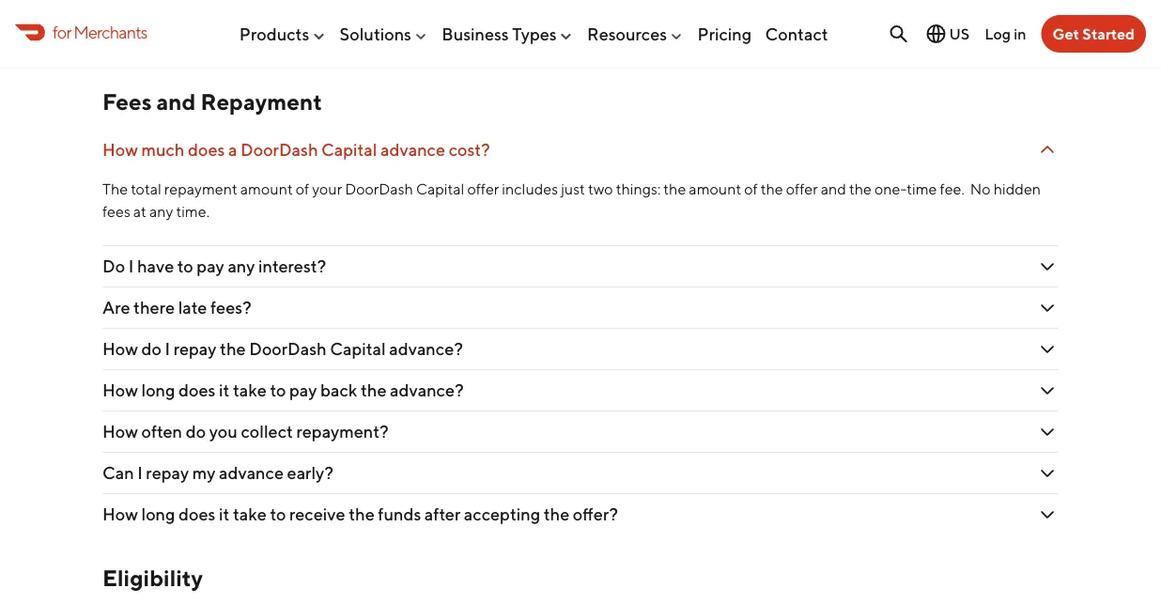 Task type: locate. For each thing, give the bounding box(es) containing it.
0 vertical spatial and
[[156, 88, 196, 115]]

to down how do i repay the doordash capital advance?
[[270, 380, 286, 400]]

2 vertical spatial doordash
[[249, 339, 327, 359]]

how often do you collect repayment?
[[102, 421, 392, 441]]

chevron down image for advance?
[[1036, 338, 1059, 360]]

0 vertical spatial doordash
[[241, 139, 318, 160]]

includes
[[502, 180, 558, 198]]

2 chevron down image from the top
[[1036, 138, 1059, 161]]

repayment?
[[296, 421, 389, 441]]

it for pay
[[219, 380, 230, 400]]

doordash up how long does it take to pay back the advance?
[[249, 339, 327, 359]]

time
[[907, 180, 937, 198]]

1 it from the top
[[219, 380, 230, 400]]

in
[[1014, 25, 1026, 43]]

0 vertical spatial advance?
[[389, 339, 463, 359]]

to right have
[[177, 256, 193, 276]]

to
[[177, 256, 193, 276], [270, 380, 286, 400], [270, 504, 286, 524]]

does left a
[[188, 139, 225, 160]]

1 vertical spatial advance
[[219, 463, 284, 483]]

1 offer from the left
[[467, 180, 499, 198]]

chevron down image for back
[[1036, 379, 1059, 402]]

5 chevron down image from the top
[[1036, 503, 1059, 526]]

any up fees?
[[228, 256, 255, 276]]

0 vertical spatial it
[[219, 380, 230, 400]]

chevron down image
[[1036, 27, 1059, 50], [1036, 138, 1059, 161], [1036, 420, 1059, 443], [1036, 462, 1059, 484]]

merchants
[[73, 22, 147, 42]]

it down can i repay my advance early? in the left of the page
[[219, 504, 230, 524]]

0 horizontal spatial of
[[296, 180, 309, 198]]

a
[[228, 139, 237, 160]]

just
[[561, 180, 585, 198]]

3 how from the top
[[102, 380, 138, 400]]

resources link
[[587, 16, 684, 51]]

advance
[[381, 139, 445, 160], [219, 463, 284, 483]]

take up how often do you collect repayment?
[[233, 380, 267, 400]]

0 horizontal spatial and
[[156, 88, 196, 115]]

it up you
[[219, 380, 230, 400]]

to for receive
[[270, 504, 286, 524]]

2 long from the top
[[141, 504, 175, 524]]

business
[[442, 24, 509, 44]]

1 how from the top
[[102, 139, 138, 160]]

offer?
[[573, 504, 618, 524]]

collect
[[241, 421, 293, 441]]

1 horizontal spatial and
[[821, 180, 846, 198]]

get started
[[1053, 25, 1135, 43]]

1 horizontal spatial i
[[137, 463, 143, 483]]

1 horizontal spatial pay
[[289, 380, 317, 400]]

chevron down image for capital
[[1036, 138, 1059, 161]]

back
[[320, 380, 357, 400]]

any right at
[[149, 202, 173, 220]]

5 how from the top
[[102, 504, 138, 524]]

0 vertical spatial capital
[[321, 139, 377, 160]]

1 vertical spatial do
[[186, 421, 206, 441]]

fee.
[[940, 180, 965, 198]]

2 amount from the left
[[689, 180, 742, 198]]

have
[[137, 256, 174, 276]]

any
[[149, 202, 173, 220], [228, 256, 255, 276]]

2 vertical spatial to
[[270, 504, 286, 524]]

advance?
[[389, 339, 463, 359], [390, 380, 464, 400]]

to left receive
[[270, 504, 286, 524]]

0 horizontal spatial any
[[149, 202, 173, 220]]

1 horizontal spatial offer
[[786, 180, 818, 198]]

doordash
[[241, 139, 318, 160], [345, 180, 413, 198], [249, 339, 327, 359]]

total
[[131, 180, 161, 198]]

business types link
[[442, 16, 574, 51]]

1 chevron down image from the top
[[1036, 255, 1059, 277]]

amount
[[240, 180, 293, 198], [689, 180, 742, 198]]

types
[[512, 24, 557, 44]]

fees
[[102, 88, 152, 115]]

repay left my
[[146, 463, 189, 483]]

2 vertical spatial capital
[[330, 339, 386, 359]]

offer down cost?
[[467, 180, 499, 198]]

2 it from the top
[[219, 504, 230, 524]]

1 vertical spatial any
[[228, 256, 255, 276]]

1 horizontal spatial any
[[228, 256, 255, 276]]

0 vertical spatial do
[[141, 339, 162, 359]]

1 vertical spatial doordash
[[345, 180, 413, 198]]

2 of from the left
[[744, 180, 758, 198]]

2 vertical spatial does
[[179, 504, 216, 524]]

2 horizontal spatial i
[[165, 339, 170, 359]]

what is parafin?
[[102, 28, 228, 48]]

amount down how much does a doordash capital advance cost?
[[240, 180, 293, 198]]

long for how long does it take to pay back the advance?
[[141, 380, 175, 400]]

1 vertical spatial long
[[141, 504, 175, 524]]

receive
[[289, 504, 345, 524]]

advance left cost?
[[381, 139, 445, 160]]

resources
[[587, 24, 667, 44]]

1 horizontal spatial advance
[[381, 139, 445, 160]]

the
[[664, 180, 686, 198], [761, 180, 783, 198], [849, 180, 872, 198], [220, 339, 246, 359], [361, 380, 387, 400], [349, 504, 375, 524], [544, 504, 570, 524]]

long up eligibility
[[141, 504, 175, 524]]

do
[[102, 256, 125, 276]]

amount right "things:"
[[689, 180, 742, 198]]

is
[[149, 28, 161, 48]]

my
[[192, 463, 216, 483]]

i
[[128, 256, 134, 276], [165, 339, 170, 359], [137, 463, 143, 483]]

globe line image
[[925, 23, 947, 45]]

for merchants
[[53, 22, 147, 42]]

0 vertical spatial long
[[141, 380, 175, 400]]

do
[[141, 339, 162, 359], [186, 421, 206, 441]]

1 vertical spatial capital
[[416, 180, 464, 198]]

0 vertical spatial pay
[[197, 256, 224, 276]]

how
[[102, 139, 138, 160], [102, 339, 138, 359], [102, 380, 138, 400], [102, 421, 138, 441], [102, 504, 138, 524]]

how for how long does it take to receive the funds after accepting the offer?
[[102, 504, 138, 524]]

chevron down image
[[1036, 255, 1059, 277], [1036, 296, 1059, 319], [1036, 338, 1059, 360], [1036, 379, 1059, 402], [1036, 503, 1059, 526]]

does for how much does a doordash capital advance cost?
[[188, 139, 225, 160]]

capital down cost?
[[416, 180, 464, 198]]

and
[[156, 88, 196, 115], [821, 180, 846, 198]]

1 of from the left
[[296, 180, 309, 198]]

0 vertical spatial does
[[188, 139, 225, 160]]

do down there
[[141, 339, 162, 359]]

eligibility
[[102, 564, 203, 591]]

capital up back
[[330, 339, 386, 359]]

accepting
[[464, 504, 540, 524]]

long
[[141, 380, 175, 400], [141, 504, 175, 524]]

pay left back
[[289, 380, 317, 400]]

i right do
[[128, 256, 134, 276]]

0 horizontal spatial i
[[128, 256, 134, 276]]

it
[[219, 380, 230, 400], [219, 504, 230, 524]]

1 vertical spatial take
[[233, 504, 267, 524]]

2 vertical spatial i
[[137, 463, 143, 483]]

2 take from the top
[[233, 504, 267, 524]]

0 horizontal spatial offer
[[467, 180, 499, 198]]

does
[[188, 139, 225, 160], [179, 380, 216, 400], [179, 504, 216, 524]]

of
[[296, 180, 309, 198], [744, 180, 758, 198]]

offer left one-
[[786, 180, 818, 198]]

and left one-
[[821, 180, 846, 198]]

1 vertical spatial to
[[270, 380, 286, 400]]

1 vertical spatial advance?
[[390, 380, 464, 400]]

to for pay
[[270, 380, 286, 400]]

4 chevron down image from the top
[[1036, 379, 1059, 402]]

are
[[102, 297, 130, 317]]

repay
[[174, 339, 217, 359], [146, 463, 189, 483]]

do left you
[[186, 421, 206, 441]]

capital
[[321, 139, 377, 160], [416, 180, 464, 198], [330, 339, 386, 359]]

products
[[239, 24, 309, 44]]

1 horizontal spatial do
[[186, 421, 206, 441]]

doordash right a
[[241, 139, 318, 160]]

log in link
[[985, 25, 1026, 43]]

0 vertical spatial any
[[149, 202, 173, 220]]

2 how from the top
[[102, 339, 138, 359]]

offer
[[467, 180, 499, 198], [786, 180, 818, 198]]

1 long from the top
[[141, 380, 175, 400]]

do i have to pay any interest?
[[102, 256, 326, 276]]

4 how from the top
[[102, 421, 138, 441]]

i down are there late fees?
[[165, 339, 170, 359]]

1 vertical spatial does
[[179, 380, 216, 400]]

what
[[102, 28, 146, 48]]

your
[[312, 180, 342, 198]]

1 vertical spatial pay
[[289, 380, 317, 400]]

1 horizontal spatial amount
[[689, 180, 742, 198]]

you
[[209, 421, 238, 441]]

capital up your
[[321, 139, 377, 160]]

3 chevron down image from the top
[[1036, 338, 1059, 360]]

4 chevron down image from the top
[[1036, 462, 1059, 484]]

1 horizontal spatial of
[[744, 180, 758, 198]]

fees
[[102, 202, 130, 220]]

long up often
[[141, 380, 175, 400]]

1 take from the top
[[233, 380, 267, 400]]

1 vertical spatial i
[[165, 339, 170, 359]]

started
[[1083, 25, 1135, 43]]

1 vertical spatial repay
[[146, 463, 189, 483]]

does for how long does it take to pay back the advance?
[[179, 380, 216, 400]]

pay up "late"
[[197, 256, 224, 276]]

get
[[1053, 25, 1080, 43]]

1 vertical spatial and
[[821, 180, 846, 198]]

solutions
[[340, 24, 411, 44]]

how much does a doordash capital advance cost?
[[102, 139, 490, 160]]

there
[[134, 297, 175, 317]]

does down my
[[179, 504, 216, 524]]

3 chevron down image from the top
[[1036, 420, 1059, 443]]

contact link
[[765, 16, 828, 51]]

1 vertical spatial it
[[219, 504, 230, 524]]

does up you
[[179, 380, 216, 400]]

0 horizontal spatial amount
[[240, 180, 293, 198]]

take
[[233, 380, 267, 400], [233, 504, 267, 524]]

pay
[[197, 256, 224, 276], [289, 380, 317, 400]]

repay down "late"
[[174, 339, 217, 359]]

doordash inside 'the total repayment amount of your doordash capital offer includes just two things: the amount of the offer and the one-time fee.  no hidden fees at any time.'
[[345, 180, 413, 198]]

0 vertical spatial take
[[233, 380, 267, 400]]

funds
[[378, 504, 421, 524]]

take down can i repay my advance early? in the left of the page
[[233, 504, 267, 524]]

i right can
[[137, 463, 143, 483]]

doordash right your
[[345, 180, 413, 198]]

0 vertical spatial i
[[128, 256, 134, 276]]

time.
[[176, 202, 210, 220]]

early?
[[287, 463, 333, 483]]

it for receive
[[219, 504, 230, 524]]

get started button
[[1041, 15, 1146, 53]]

and right 'fees'
[[156, 88, 196, 115]]

advance down how often do you collect repayment?
[[219, 463, 284, 483]]



Task type: describe. For each thing, give the bounding box(es) containing it.
log in
[[985, 25, 1026, 43]]

parafin?
[[164, 28, 228, 48]]

much
[[141, 139, 185, 160]]

hidden
[[994, 180, 1041, 198]]

i for have
[[128, 256, 134, 276]]

interest?
[[258, 256, 326, 276]]

and inside 'the total repayment amount of your doordash capital offer includes just two things: the amount of the offer and the one-time fee.  no hidden fees at any time.'
[[821, 180, 846, 198]]

take for receive
[[233, 504, 267, 524]]

fees and repayment
[[102, 88, 322, 115]]

pricing
[[698, 24, 752, 44]]

0 horizontal spatial pay
[[197, 256, 224, 276]]

does for how long does it take to receive the funds after accepting the offer?
[[179, 504, 216, 524]]

two
[[588, 180, 613, 198]]

after
[[424, 504, 461, 524]]

1 amount from the left
[[240, 180, 293, 198]]

capital inside 'the total repayment amount of your doordash capital offer includes just two things: the amount of the offer and the one-time fee.  no hidden fees at any time.'
[[416, 180, 464, 198]]

business types
[[442, 24, 557, 44]]

how long does it take to receive the funds after accepting the offer?
[[102, 504, 618, 524]]

fees?
[[210, 297, 251, 317]]

0 vertical spatial to
[[177, 256, 193, 276]]

0 vertical spatial advance
[[381, 139, 445, 160]]

for
[[53, 22, 71, 42]]

chevron down image for early?
[[1036, 462, 1059, 484]]

any inside 'the total repayment amount of your doordash capital offer includes just two things: the amount of the offer and the one-time fee.  no hidden fees at any time.'
[[149, 202, 173, 220]]

often
[[141, 421, 182, 441]]

i for repay
[[137, 463, 143, 483]]

chevron down image for repayment?
[[1036, 420, 1059, 443]]

can i repay my advance early?
[[102, 463, 333, 483]]

2 offer from the left
[[786, 180, 818, 198]]

0 horizontal spatial do
[[141, 339, 162, 359]]

how long does it take to pay back the advance?
[[102, 380, 464, 400]]

at
[[133, 202, 146, 220]]

late
[[178, 297, 207, 317]]

products link
[[239, 16, 326, 51]]

0 horizontal spatial advance
[[219, 463, 284, 483]]

1 chevron down image from the top
[[1036, 27, 1059, 50]]

how do i repay the doordash capital advance?
[[102, 339, 463, 359]]

are there late fees?
[[102, 297, 255, 317]]

the total repayment amount of your doordash capital offer includes just two things: the amount of the offer and the one-time fee.  no hidden fees at any time.
[[102, 180, 1041, 220]]

how for how long does it take to pay back the advance?
[[102, 380, 138, 400]]

things:
[[616, 180, 661, 198]]

0 vertical spatial repay
[[174, 339, 217, 359]]

repayment
[[164, 180, 237, 198]]

long for how long does it take to receive the funds after accepting the offer?
[[141, 504, 175, 524]]

for merchants link
[[15, 20, 147, 45]]

the
[[102, 180, 128, 198]]

one-
[[875, 180, 907, 198]]

can
[[102, 463, 134, 483]]

how for how do i repay the doordash capital advance?
[[102, 339, 138, 359]]

how for how much does a doordash capital advance cost?
[[102, 139, 138, 160]]

2 chevron down image from the top
[[1036, 296, 1059, 319]]

chevron down image for the
[[1036, 503, 1059, 526]]

log
[[985, 25, 1011, 43]]

how for how often do you collect repayment?
[[102, 421, 138, 441]]

solutions link
[[340, 16, 428, 51]]

pricing link
[[698, 16, 752, 51]]

take for pay
[[233, 380, 267, 400]]

repayment
[[200, 88, 322, 115]]

cost?
[[449, 139, 490, 160]]

contact
[[765, 24, 828, 44]]

us
[[949, 25, 970, 43]]



Task type: vqa. For each thing, say whether or not it's contained in the screenshot.
'tab list'
no



